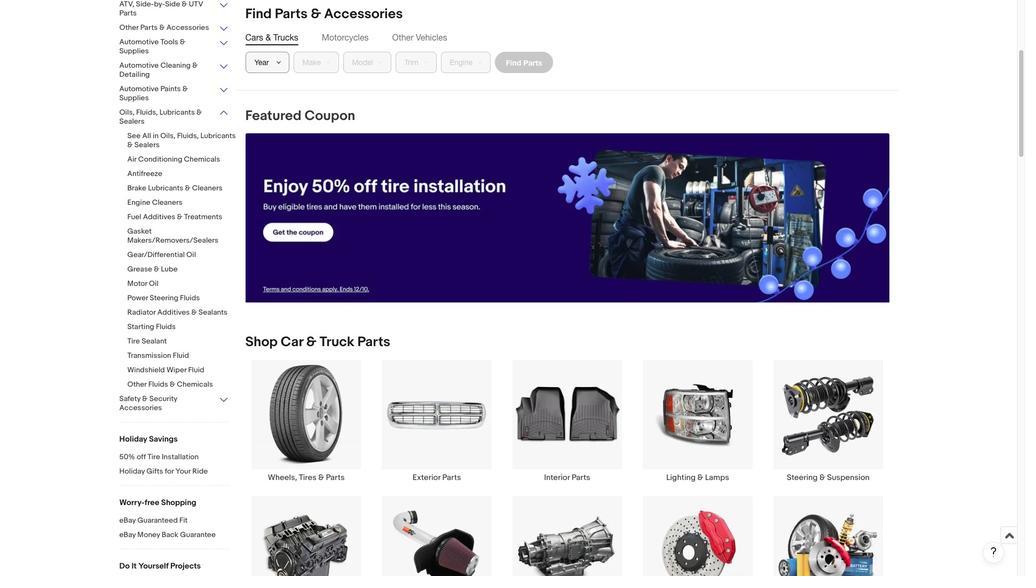 Task type: describe. For each thing, give the bounding box(es) containing it.
guaranteed
[[137, 517, 178, 526]]

atv,
[[119, 0, 134, 9]]

brake lubricants & cleaners link
[[127, 184, 237, 194]]

gear/differential oil link
[[127, 251, 237, 261]]

cleaning
[[160, 61, 191, 70]]

lube
[[161, 265, 178, 274]]

find parts
[[506, 58, 542, 67]]

back
[[162, 531, 178, 540]]

worry-
[[119, 498, 145, 508]]

2 horizontal spatial accessories
[[324, 6, 403, 22]]

transmission fluid link
[[127, 351, 237, 362]]

power steering fluids link
[[127, 294, 237, 304]]

featured coupon
[[245, 108, 355, 124]]

tire sealant link
[[127, 337, 237, 347]]

for
[[165, 467, 174, 476]]

ride
[[192, 467, 208, 476]]

holiday savings
[[119, 435, 178, 445]]

0 vertical spatial additives
[[143, 213, 175, 222]]

lighting & lamps
[[667, 473, 730, 484]]

2 vertical spatial accessories
[[119, 404, 162, 413]]

antifreeze
[[127, 169, 162, 178]]

shopping
[[161, 498, 196, 508]]

tab list containing cars & trucks
[[245, 32, 890, 43]]

atv, side-by-side & utv parts other parts & accessories automotive tools & supplies automotive cleaning & detailing automotive paints & supplies oils, fluids, lubricants & sealers see all in oils, fluids, lubricants & sealers air conditioning chemicals antifreeze brake lubricants & cleaners engine cleaners fuel additives & treatments gasket makers/removers/sealers gear/differential oil grease & lube motor oil power steering fluids radiator additives & sealants starting fluids tire sealant transmission fluid windshield wiper fluid other fluids & chemicals safety & security accessories
[[119, 0, 236, 413]]

wiper
[[167, 366, 187, 375]]

50%
[[119, 453, 135, 462]]

help, opens dialogs image
[[989, 547, 999, 558]]

transmission
[[127, 351, 171, 361]]

it
[[132, 562, 137, 572]]

truck
[[320, 334, 355, 351]]

enjoy 50% off tire installation image
[[245, 134, 890, 303]]

makers/removers/sealers
[[127, 236, 219, 245]]

motor oil link
[[127, 279, 237, 289]]

engine
[[127, 198, 150, 207]]

find parts & accessories
[[245, 6, 403, 22]]

tools
[[160, 37, 178, 46]]

2 vertical spatial lubricants
[[148, 184, 183, 193]]

power
[[127, 294, 148, 303]]

3 automotive from the top
[[119, 84, 159, 93]]

air
[[127, 155, 137, 164]]

1 vertical spatial fluids
[[156, 323, 176, 332]]

automotive paints & supplies button
[[119, 84, 229, 104]]

other inside tab list
[[392, 33, 414, 42]]

your
[[176, 467, 191, 476]]

holiday inside 50% off tire installation holiday gifts for your ride
[[119, 467, 145, 476]]

engine cleaners link
[[127, 198, 237, 208]]

0 vertical spatial chemicals
[[184, 155, 220, 164]]

gifts
[[147, 467, 163, 476]]

0 horizontal spatial oil
[[149, 279, 159, 288]]

other parts & accessories button
[[119, 23, 229, 33]]

shop car & truck parts
[[245, 334, 390, 351]]

other vehicles
[[392, 33, 447, 42]]

1 vertical spatial chemicals
[[177, 380, 213, 389]]

vehicles
[[416, 33, 447, 42]]

exterior parts
[[413, 473, 461, 484]]

windshield
[[127, 366, 165, 375]]

tire inside atv, side-by-side & utv parts other parts & accessories automotive tools & supplies automotive cleaning & detailing automotive paints & supplies oils, fluids, lubricants & sealers see all in oils, fluids, lubricants & sealers air conditioning chemicals antifreeze brake lubricants & cleaners engine cleaners fuel additives & treatments gasket makers/removers/sealers gear/differential oil grease & lube motor oil power steering fluids radiator additives & sealants starting fluids tire sealant transmission fluid windshield wiper fluid other fluids & chemicals safety & security accessories
[[127, 337, 140, 346]]

holiday gifts for your ride link
[[119, 467, 229, 478]]

cars & trucks
[[245, 33, 298, 42]]

wheels, tires & parts
[[268, 473, 345, 484]]

0 vertical spatial lubricants
[[160, 108, 195, 117]]

steering & suspension link
[[763, 360, 894, 484]]

worry-free shopping
[[119, 498, 196, 508]]

trucks
[[273, 33, 298, 42]]

see all in oils, fluids, lubricants & sealers link
[[127, 131, 237, 151]]

radiator
[[127, 308, 156, 317]]

air conditioning chemicals link
[[127, 155, 237, 165]]

0 vertical spatial sealers
[[119, 117, 145, 126]]

wheels,
[[268, 473, 297, 484]]

security
[[149, 395, 177, 404]]

1 supplies from the top
[[119, 46, 149, 56]]

2 vertical spatial other
[[127, 380, 147, 389]]

0 vertical spatial fluids
[[180, 294, 200, 303]]

do it yourself projects
[[119, 562, 201, 572]]

1 automotive from the top
[[119, 37, 159, 46]]

featured
[[245, 108, 302, 124]]

wheels, tires & parts link
[[241, 360, 372, 484]]

1 horizontal spatial fluids,
[[177, 131, 199, 140]]

shop
[[245, 334, 278, 351]]

tires
[[299, 473, 317, 484]]

installation
[[162, 453, 199, 462]]

atv, side-by-side & utv parts button
[[119, 0, 229, 19]]

1 vertical spatial additives
[[157, 308, 190, 317]]

0 vertical spatial oils,
[[119, 108, 135, 117]]

ebay guaranteed fit ebay money back guarantee
[[119, 517, 216, 540]]

steering & suspension
[[787, 473, 870, 484]]

grease
[[127, 265, 152, 274]]

see
[[127, 131, 141, 140]]

savings
[[149, 435, 178, 445]]

0 vertical spatial fluids,
[[136, 108, 158, 117]]

interior parts link
[[502, 360, 633, 484]]

suspension
[[827, 473, 870, 484]]



Task type: vqa. For each thing, say whether or not it's contained in the screenshot.
2nd returns from the bottom
no



Task type: locate. For each thing, give the bounding box(es) containing it.
1 holiday from the top
[[119, 435, 147, 445]]

fluids up security
[[148, 380, 168, 389]]

by-
[[154, 0, 165, 9]]

lamps
[[705, 473, 730, 484]]

0 horizontal spatial cleaners
[[152, 198, 183, 207]]

0 vertical spatial accessories
[[324, 6, 403, 22]]

safety & security accessories button
[[119, 395, 229, 414]]

additives
[[143, 213, 175, 222], [157, 308, 190, 317]]

1 horizontal spatial oils,
[[160, 131, 176, 140]]

1 vertical spatial steering
[[787, 473, 818, 484]]

exterior parts link
[[372, 360, 502, 484]]

oil right "motor"
[[149, 279, 159, 288]]

lighting & lamps link
[[633, 360, 763, 484]]

0 vertical spatial cleaners
[[192, 184, 223, 193]]

detailing
[[119, 70, 150, 79]]

1 horizontal spatial cleaners
[[192, 184, 223, 193]]

50% off tire installation holiday gifts for your ride
[[119, 453, 208, 476]]

1 vertical spatial supplies
[[119, 93, 149, 103]]

paints
[[160, 84, 181, 93]]

fluid
[[173, 351, 189, 361], [188, 366, 204, 375]]

sealants
[[199, 308, 228, 317]]

in
[[153, 131, 159, 140]]

steering inside atv, side-by-side & utv parts other parts & accessories automotive tools & supplies automotive cleaning & detailing automotive paints & supplies oils, fluids, lubricants & sealers see all in oils, fluids, lubricants & sealers air conditioning chemicals antifreeze brake lubricants & cleaners engine cleaners fuel additives & treatments gasket makers/removers/sealers gear/differential oil grease & lube motor oil power steering fluids radiator additives & sealants starting fluids tire sealant transmission fluid windshield wiper fluid other fluids & chemicals safety & security accessories
[[150, 294, 178, 303]]

find inside button
[[506, 58, 521, 67]]

0 vertical spatial other
[[119, 23, 139, 32]]

starting
[[127, 323, 154, 332]]

additives up gasket at the left top of the page
[[143, 213, 175, 222]]

1 vertical spatial holiday
[[119, 467, 145, 476]]

sealers up conditioning
[[134, 140, 160, 150]]

parts
[[275, 6, 308, 22], [119, 9, 137, 18], [140, 23, 158, 32], [524, 58, 542, 67], [358, 334, 390, 351], [326, 473, 345, 484], [442, 473, 461, 484], [572, 473, 591, 484]]

oils, fluids, lubricants & sealers button
[[119, 108, 229, 127]]

0 horizontal spatial tire
[[127, 337, 140, 346]]

sealant
[[142, 337, 167, 346]]

1 vertical spatial fluids,
[[177, 131, 199, 140]]

0 vertical spatial tire
[[127, 337, 140, 346]]

holiday up 50% on the left of the page
[[119, 435, 147, 445]]

cleaners down brake lubricants & cleaners link
[[152, 198, 183, 207]]

interior parts
[[544, 473, 591, 484]]

fluids, down "oils, fluids, lubricants & sealers" dropdown button
[[177, 131, 199, 140]]

1 vertical spatial find
[[506, 58, 521, 67]]

0 horizontal spatial steering
[[150, 294, 178, 303]]

1 vertical spatial tire
[[148, 453, 160, 462]]

find
[[245, 6, 272, 22], [506, 58, 521, 67]]

oils, up see
[[119, 108, 135, 117]]

1 horizontal spatial oil
[[186, 251, 196, 260]]

guarantee
[[180, 531, 216, 540]]

1 horizontal spatial tire
[[148, 453, 160, 462]]

safety
[[119, 395, 141, 404]]

1 vertical spatial fluid
[[188, 366, 204, 375]]

fluids down motor oil link
[[180, 294, 200, 303]]

radiator additives & sealants link
[[127, 308, 237, 318]]

1 vertical spatial cleaners
[[152, 198, 183, 207]]

lubricants
[[160, 108, 195, 117], [201, 131, 236, 140], [148, 184, 183, 193]]

0 vertical spatial automotive
[[119, 37, 159, 46]]

2 holiday from the top
[[119, 467, 145, 476]]

2 automotive from the top
[[119, 61, 159, 70]]

1 vertical spatial oil
[[149, 279, 159, 288]]

oils, right in at the top of the page
[[160, 131, 176, 140]]

oil up grease & lube link
[[186, 251, 196, 260]]

0 vertical spatial ebay
[[119, 517, 136, 526]]

0 horizontal spatial oils,
[[119, 108, 135, 117]]

1 vertical spatial ebay
[[119, 531, 136, 540]]

oil
[[186, 251, 196, 260], [149, 279, 159, 288]]

1 horizontal spatial steering
[[787, 473, 818, 484]]

accessories up holiday savings
[[119, 404, 162, 413]]

1 vertical spatial automotive
[[119, 61, 159, 70]]

grease & lube link
[[127, 265, 237, 275]]

additives down power steering fluids link
[[157, 308, 190, 317]]

fuel additives & treatments link
[[127, 213, 237, 223]]

ebay left money on the left of page
[[119, 531, 136, 540]]

ebay down worry-
[[119, 517, 136, 526]]

motor
[[127, 279, 147, 288]]

gasket
[[127, 227, 152, 236]]

0 horizontal spatial find
[[245, 6, 272, 22]]

1 horizontal spatial find
[[506, 58, 521, 67]]

do
[[119, 562, 130, 572]]

0 vertical spatial supplies
[[119, 46, 149, 56]]

yourself
[[138, 562, 169, 572]]

interior
[[544, 473, 570, 484]]

0 vertical spatial holiday
[[119, 435, 147, 445]]

tab list
[[245, 32, 890, 43]]

find parts button
[[495, 52, 554, 73]]

side-
[[136, 0, 154, 9]]

side
[[165, 0, 180, 9]]

lubricants up air conditioning chemicals link
[[201, 131, 236, 140]]

2 ebay from the top
[[119, 531, 136, 540]]

2 vertical spatial fluids
[[148, 380, 168, 389]]

starting fluids link
[[127, 323, 237, 333]]

ebay guaranteed fit link
[[119, 517, 229, 527]]

1 vertical spatial accessories
[[166, 23, 209, 32]]

chemicals down the windshield wiper fluid link
[[177, 380, 213, 389]]

tire inside 50% off tire installation holiday gifts for your ride
[[148, 453, 160, 462]]

money
[[137, 531, 160, 540]]

lubricants down automotive paints & supplies 'dropdown button'
[[160, 108, 195, 117]]

fluids, up the all
[[136, 108, 158, 117]]

cleaners down the antifreeze link on the left top
[[192, 184, 223, 193]]

1 vertical spatial other
[[392, 33, 414, 42]]

windshield wiper fluid link
[[127, 366, 237, 376]]

1 vertical spatial sealers
[[134, 140, 160, 150]]

fluids up sealant
[[156, 323, 176, 332]]

1 horizontal spatial accessories
[[166, 23, 209, 32]]

automotive tools & supplies button
[[119, 37, 229, 57]]

exterior
[[413, 473, 441, 484]]

parts inside button
[[524, 58, 542, 67]]

tire
[[127, 337, 140, 346], [148, 453, 160, 462]]

free
[[145, 498, 159, 508]]

2 vertical spatial automotive
[[119, 84, 159, 93]]

chemicals
[[184, 155, 220, 164], [177, 380, 213, 389]]

conditioning
[[138, 155, 182, 164]]

find for find parts
[[506, 58, 521, 67]]

1 vertical spatial oils,
[[160, 131, 176, 140]]

other left vehicles
[[392, 33, 414, 42]]

supplies down detailing
[[119, 93, 149, 103]]

all
[[142, 131, 151, 140]]

chemicals up the antifreeze link on the left top
[[184, 155, 220, 164]]

1 vertical spatial lubricants
[[201, 131, 236, 140]]

gasket makers/removers/sealers link
[[127, 227, 237, 246]]

0 vertical spatial fluid
[[173, 351, 189, 361]]

holiday down 50% on the left of the page
[[119, 467, 145, 476]]

tire down starting
[[127, 337, 140, 346]]

other
[[119, 23, 139, 32], [392, 33, 414, 42], [127, 380, 147, 389]]

find for find parts & accessories
[[245, 6, 272, 22]]

brake
[[127, 184, 146, 193]]

0 vertical spatial steering
[[150, 294, 178, 303]]

other up safety
[[127, 380, 147, 389]]

fluid down tire sealant link
[[173, 351, 189, 361]]

1 ebay from the top
[[119, 517, 136, 526]]

50% off tire installation link
[[119, 453, 229, 463]]

None text field
[[245, 134, 890, 303]]

steering down motor oil link
[[150, 294, 178, 303]]

car
[[281, 334, 303, 351]]

sealers up see
[[119, 117, 145, 126]]

0 horizontal spatial accessories
[[119, 404, 162, 413]]

utv
[[189, 0, 203, 9]]

projects
[[170, 562, 201, 572]]

fuel
[[127, 213, 141, 222]]

0 vertical spatial find
[[245, 6, 272, 22]]

fit
[[180, 517, 188, 526]]

accessories down atv, side-by-side & utv parts dropdown button
[[166, 23, 209, 32]]

oils,
[[119, 108, 135, 117], [160, 131, 176, 140]]

fluid right wiper
[[188, 366, 204, 375]]

0 horizontal spatial fluids,
[[136, 108, 158, 117]]

other down atv,
[[119, 23, 139, 32]]

automotive down detailing
[[119, 84, 159, 93]]

0 vertical spatial oil
[[186, 251, 196, 260]]

2 supplies from the top
[[119, 93, 149, 103]]

treatments
[[184, 213, 222, 222]]

lubricants down the antifreeze link on the left top
[[148, 184, 183, 193]]

tire right off
[[148, 453, 160, 462]]

supplies up detailing
[[119, 46, 149, 56]]

automotive left cleaning
[[119, 61, 159, 70]]

off
[[137, 453, 146, 462]]

fluids,
[[136, 108, 158, 117], [177, 131, 199, 140]]

cars
[[245, 33, 263, 42]]

automotive left tools
[[119, 37, 159, 46]]

antifreeze link
[[127, 169, 237, 179]]

holiday
[[119, 435, 147, 445], [119, 467, 145, 476]]

&
[[182, 0, 187, 9], [311, 6, 321, 22], [159, 23, 165, 32], [266, 33, 271, 42], [180, 37, 185, 46], [192, 61, 198, 70], [183, 84, 188, 93], [197, 108, 202, 117], [127, 140, 133, 150], [185, 184, 190, 193], [177, 213, 183, 222], [154, 265, 159, 274], [191, 308, 197, 317], [306, 334, 317, 351], [170, 380, 175, 389], [142, 395, 148, 404], [318, 473, 324, 484], [698, 473, 704, 484], [820, 473, 826, 484]]

gear/differential
[[127, 251, 185, 260]]

accessories up motorcycles
[[324, 6, 403, 22]]

steering left suspension
[[787, 473, 818, 484]]

cleaners
[[192, 184, 223, 193], [152, 198, 183, 207]]



